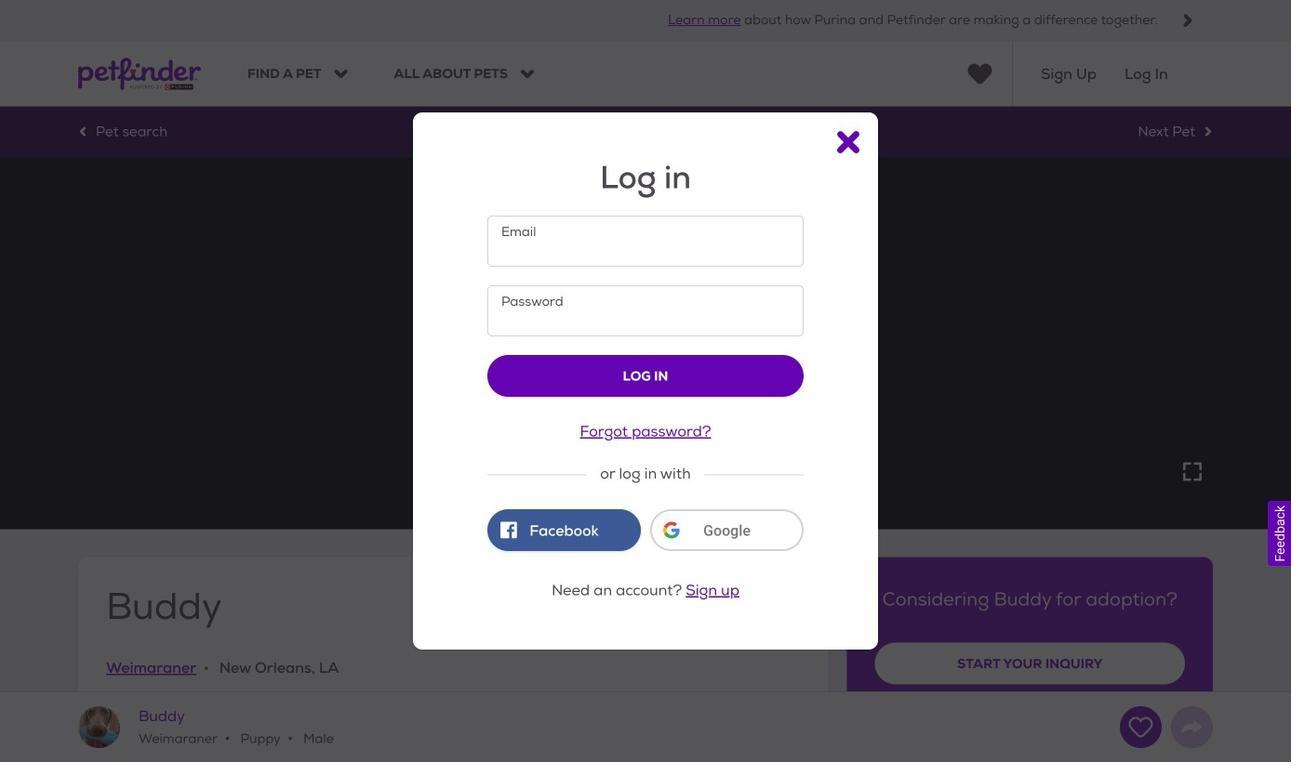 Task type: describe. For each thing, give the bounding box(es) containing it.
pet physical characteristics element
[[106, 722, 801, 746]]

petfinder home image
[[78, 41, 201, 106]]

buddy, an adoptable weimaraner in new orleans, la_image-1 image
[[441, 158, 850, 530]]



Task type: locate. For each thing, give the bounding box(es) containing it.
None email field
[[488, 216, 804, 267]]

main content
[[0, 106, 1291, 763]]

None password field
[[488, 286, 804, 337]]

buddy image
[[78, 707, 120, 749]]



Task type: vqa. For each thing, say whether or not it's contained in the screenshot.
PASSWORD FIELD
yes



